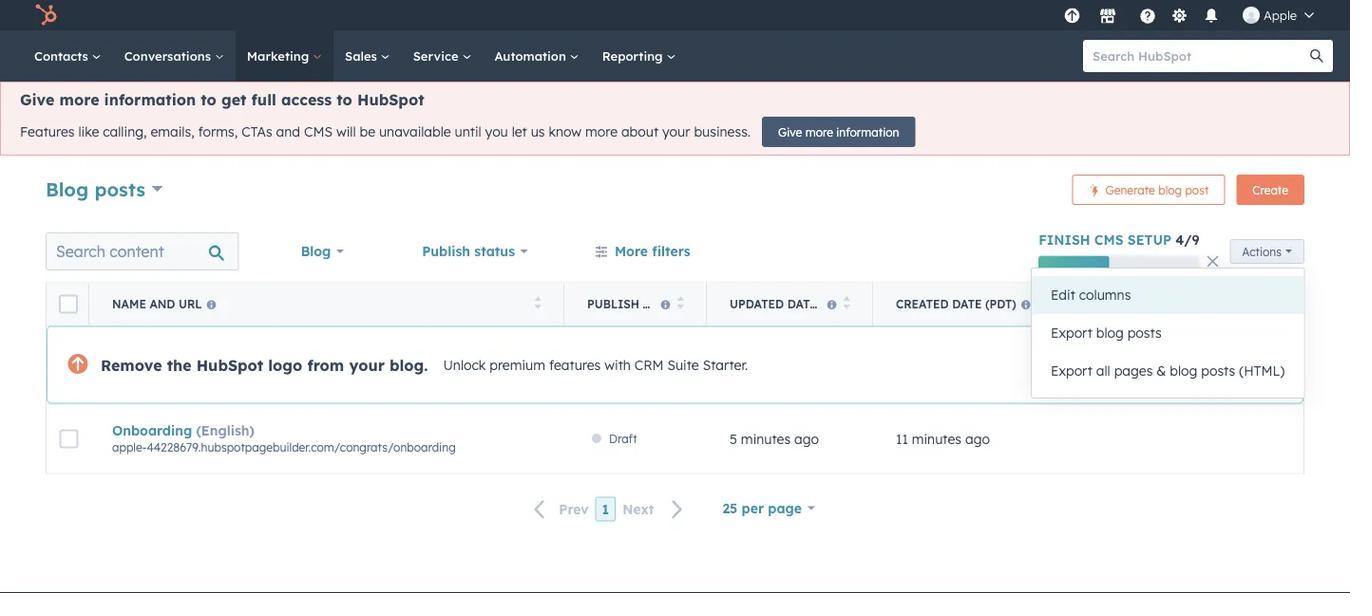 Task type: describe. For each thing, give the bounding box(es) containing it.
settings image
[[1171, 8, 1188, 25]]

press to sort. image for name and url
[[534, 296, 542, 310]]

/
[[1184, 232, 1192, 248]]

finish cms setup progress bar
[[1039, 256, 1110, 271]]

be
[[360, 124, 375, 140]]

blog for blog
[[301, 243, 331, 260]]

contacts
[[34, 48, 92, 64]]

5
[[730, 431, 737, 448]]

apple
[[1264, 7, 1297, 23]]

help button
[[1132, 0, 1164, 30]]

press to sort. image for publish status
[[677, 296, 684, 310]]

features
[[549, 357, 601, 374]]

give more information to get full access to hubspot
[[20, 90, 424, 109]]

publish status button
[[410, 233, 540, 271]]

all
[[1096, 363, 1111, 380]]

the
[[167, 356, 192, 375]]

with
[[605, 357, 631, 374]]

upgrade
[[1203, 357, 1260, 373]]

export all pages & blog posts (html)
[[1051, 363, 1285, 380]]

pages
[[1114, 363, 1153, 380]]

marketplaces image
[[1099, 9, 1116, 26]]

sales
[[345, 48, 381, 64]]

create
[[1253, 183, 1288, 197]]

press to sort. element for name and url
[[534, 296, 542, 313]]

name and url button
[[89, 284, 564, 325]]

1 horizontal spatial more
[[585, 124, 618, 140]]

logo
[[268, 356, 302, 375]]

actions button
[[1230, 239, 1305, 264]]

more filters
[[615, 243, 691, 260]]

onboarding
[[112, 423, 192, 439]]

apple menu
[[1059, 0, 1327, 30]]

created date (pdt)
[[896, 297, 1017, 312]]

created
[[896, 297, 949, 312]]

about
[[621, 124, 659, 140]]

generate blog post
[[1106, 183, 1209, 197]]

prev
[[559, 502, 589, 518]]

publish for publish status button
[[587, 297, 639, 312]]

draft
[[609, 432, 637, 447]]

press to sort. element for publish status
[[677, 296, 684, 313]]

settings link
[[1168, 5, 1192, 25]]

search button
[[1301, 40, 1333, 72]]

25 per page button
[[710, 490, 827, 528]]

0 vertical spatial and
[[276, 124, 300, 140]]

export for export blog posts
[[1051, 325, 1093, 342]]

let
[[512, 124, 527, 140]]

get
[[221, 90, 247, 109]]

create button
[[1237, 175, 1305, 205]]

features
[[20, 124, 75, 140]]

pagination navigation
[[523, 497, 695, 523]]

upgrade link containing upgrade
[[1179, 346, 1284, 384]]

setup
[[1128, 232, 1172, 248]]

export blog posts button
[[1032, 315, 1304, 353]]

1 vertical spatial cms
[[1094, 232, 1124, 248]]

more
[[615, 243, 648, 260]]

4
[[1176, 232, 1184, 248]]

press to sort. element for created date (pdt)
[[1274, 296, 1281, 313]]

publish for publish status popup button
[[422, 243, 470, 260]]

publish status button
[[564, 284, 707, 325]]

service link
[[402, 30, 483, 82]]

business.
[[694, 124, 751, 140]]

url
[[179, 297, 202, 312]]

0 horizontal spatial your
[[349, 356, 385, 375]]

ago for 11 minutes ago
[[965, 431, 990, 448]]

marketing link
[[235, 30, 334, 82]]

prev button
[[523, 498, 595, 523]]

sales link
[[334, 30, 402, 82]]

44228679.hubspotpagebuilder.com/congrats/onboarding
[[147, 441, 456, 455]]

11 minutes ago
[[896, 431, 990, 448]]

name
[[112, 297, 146, 312]]

minutes for 11
[[912, 431, 962, 448]]

columns
[[1079, 287, 1131, 304]]

edit
[[1051, 287, 1075, 304]]

starter.
[[703, 357, 748, 374]]

publish status for publish status popup button
[[422, 243, 515, 260]]

like
[[78, 124, 99, 140]]

remove
[[101, 356, 162, 375]]

(pdt) for created date (pdt)
[[985, 297, 1017, 312]]

(html)
[[1239, 363, 1285, 380]]

remove the hubspot logo from your blog.
[[101, 356, 428, 375]]

page
[[768, 500, 802, 517]]

blog posts
[[46, 177, 145, 201]]

more for give more information to get full access to hubspot
[[59, 90, 99, 109]]

unavailable
[[379, 124, 451, 140]]

information for give more information
[[836, 125, 899, 139]]

name and url
[[112, 297, 202, 312]]

date for created
[[952, 297, 982, 312]]

blog posts button
[[46, 175, 163, 203]]

forms,
[[198, 124, 238, 140]]

bob builder image
[[1243, 7, 1260, 24]]

suite
[[667, 357, 699, 374]]

2 to from the left
[[337, 90, 352, 109]]

notifications button
[[1195, 0, 1228, 30]]

1 to from the left
[[201, 90, 217, 109]]

updated date (pdt)
[[730, 297, 852, 312]]

posts inside blog posts popup button
[[94, 177, 145, 201]]

&
[[1157, 363, 1166, 380]]

emails,
[[150, 124, 194, 140]]

1 button
[[595, 498, 616, 522]]

press to sort. image for updated date (pdt)
[[843, 296, 850, 310]]



Task type: locate. For each thing, give the bounding box(es) containing it.
hubspot right the
[[196, 356, 263, 375]]

blog down 'columns'
[[1096, 325, 1124, 342]]

updated date (pdt) button
[[707, 284, 873, 325]]

blog down features
[[46, 177, 89, 201]]

2 date from the left
[[952, 297, 982, 312]]

date for updated
[[787, 297, 817, 312]]

you
[[485, 124, 508, 140]]

press to sort. element
[[534, 296, 542, 313], [677, 296, 684, 313], [843, 296, 850, 313], [1274, 296, 1281, 313]]

created date (pdt) button
[[873, 284, 1304, 325]]

1 vertical spatial publish
[[587, 297, 639, 312]]

give for give more information to get full access to hubspot
[[20, 90, 55, 109]]

3 press to sort. element from the left
[[843, 296, 850, 313]]

status inside popup button
[[475, 243, 515, 260]]

more
[[59, 90, 99, 109], [585, 124, 618, 140], [806, 125, 833, 139]]

(pdt) for updated date (pdt)
[[821, 297, 852, 312]]

press to sort. element up the premium
[[534, 296, 542, 313]]

Search content search field
[[46, 233, 239, 271]]

updated
[[730, 297, 784, 312]]

1 horizontal spatial publish status
[[587, 297, 686, 312]]

posts down calling,
[[94, 177, 145, 201]]

export left all
[[1051, 363, 1093, 380]]

ago right 11
[[965, 431, 990, 448]]

more for give more information
[[806, 125, 833, 139]]

1 vertical spatial export
[[1051, 363, 1093, 380]]

filters
[[652, 243, 691, 260]]

0 horizontal spatial cms
[[304, 124, 333, 140]]

automation
[[494, 48, 570, 64]]

finish cms setup button
[[1039, 232, 1172, 248]]

0 horizontal spatial press to sort. image
[[534, 296, 542, 310]]

posts left '(html)'
[[1201, 363, 1236, 380]]

0 vertical spatial information
[[104, 90, 196, 109]]

publish status inside button
[[587, 297, 686, 312]]

0 vertical spatial publish
[[422, 243, 470, 260]]

press to sort. image inside publish status button
[[677, 296, 684, 310]]

press to sort. image inside "updated date (pdt)" button
[[843, 296, 850, 310]]

11
[[896, 431, 908, 448]]

9
[[1192, 232, 1199, 248]]

close image
[[1207, 256, 1218, 267]]

1 press to sort. image from the left
[[534, 296, 542, 310]]

1 vertical spatial your
[[349, 356, 385, 375]]

will
[[336, 124, 356, 140]]

hubspot up features like calling, emails, forms, ctas and cms will be unavailable until you let us know more about your business.
[[357, 90, 424, 109]]

1 vertical spatial information
[[836, 125, 899, 139]]

1 vertical spatial and
[[150, 297, 175, 312]]

ago up page
[[794, 431, 819, 448]]

0 vertical spatial give
[[20, 90, 55, 109]]

and inside "button"
[[150, 297, 175, 312]]

your right about
[[662, 124, 690, 140]]

0 vertical spatial blog
[[46, 177, 89, 201]]

1 export from the top
[[1051, 325, 1093, 342]]

blog inside 'blog' popup button
[[301, 243, 331, 260]]

(pdt) inside button
[[821, 297, 852, 312]]

0 horizontal spatial publish
[[422, 243, 470, 260]]

0 horizontal spatial status
[[475, 243, 515, 260]]

Search HubSpot search field
[[1083, 40, 1316, 72]]

press to sort. image up the premium
[[534, 296, 542, 310]]

export for export all pages & blog posts (html)
[[1051, 363, 1093, 380]]

1 date from the left
[[787, 297, 817, 312]]

date right created
[[952, 297, 982, 312]]

(english)
[[196, 423, 255, 439]]

marketing
[[247, 48, 313, 64]]

1 vertical spatial posts
[[1128, 325, 1162, 342]]

give more information
[[778, 125, 899, 139]]

edit columns
[[1051, 287, 1131, 304]]

blog for blog posts
[[46, 177, 89, 201]]

give
[[20, 90, 55, 109], [778, 125, 802, 139]]

date inside button
[[952, 297, 982, 312]]

0 vertical spatial publish status
[[422, 243, 515, 260]]

export down edit at right
[[1051, 325, 1093, 342]]

status inside button
[[643, 297, 686, 312]]

press to sort. element down filters
[[677, 296, 684, 313]]

0 vertical spatial status
[[475, 243, 515, 260]]

1 vertical spatial blog
[[1096, 325, 1124, 342]]

automation link
[[483, 30, 591, 82]]

blog inside blog posts popup button
[[46, 177, 89, 201]]

generate blog post button
[[1072, 175, 1225, 205]]

your right from
[[349, 356, 385, 375]]

search image
[[1310, 49, 1324, 63]]

blog right "&"
[[1170, 363, 1198, 380]]

25
[[723, 500, 738, 517]]

to
[[201, 90, 217, 109], [337, 90, 352, 109]]

crm
[[635, 357, 664, 374]]

1 horizontal spatial blog
[[301, 243, 331, 260]]

1
[[602, 501, 609, 518]]

0 vertical spatial export
[[1051, 325, 1093, 342]]

access
[[281, 90, 332, 109]]

1 vertical spatial hubspot
[[196, 356, 263, 375]]

posts up pages
[[1128, 325, 1162, 342]]

1 vertical spatial status
[[643, 297, 686, 312]]

publish inside button
[[587, 297, 639, 312]]

0 vertical spatial posts
[[94, 177, 145, 201]]

1 horizontal spatial your
[[662, 124, 690, 140]]

1 horizontal spatial minutes
[[912, 431, 962, 448]]

cms left setup
[[1094, 232, 1124, 248]]

0 horizontal spatial blog
[[46, 177, 89, 201]]

contacts link
[[23, 30, 113, 82]]

reporting link
[[591, 30, 687, 82]]

0 vertical spatial blog
[[1158, 183, 1182, 197]]

1 vertical spatial give
[[778, 125, 802, 139]]

0 horizontal spatial more
[[59, 90, 99, 109]]

blog posts banner
[[46, 169, 1305, 213]]

ctas
[[242, 124, 272, 140]]

0 horizontal spatial ago
[[794, 431, 819, 448]]

minutes for 5
[[741, 431, 791, 448]]

upgrade image
[[1064, 8, 1081, 25]]

1 horizontal spatial posts
[[1128, 325, 1162, 342]]

premium
[[490, 357, 545, 374]]

blog for posts
[[1096, 325, 1124, 342]]

1 horizontal spatial information
[[836, 125, 899, 139]]

notifications image
[[1203, 9, 1220, 26]]

1 horizontal spatial to
[[337, 90, 352, 109]]

2 ago from the left
[[965, 431, 990, 448]]

know
[[549, 124, 582, 140]]

press to sort. image left created
[[843, 296, 850, 310]]

1 horizontal spatial and
[[276, 124, 300, 140]]

until
[[455, 124, 481, 140]]

press to sort. image inside name and url "button"
[[534, 296, 542, 310]]

0 horizontal spatial give
[[20, 90, 55, 109]]

3 press to sort. image from the left
[[843, 296, 850, 310]]

give up features
[[20, 90, 55, 109]]

features like calling, emails, forms, ctas and cms will be unavailable until you let us know more about your business.
[[20, 124, 751, 140]]

help image
[[1139, 9, 1156, 26]]

from
[[307, 356, 344, 375]]

onboarding (english) apple-44228679.hubspotpagebuilder.com/congrats/onboarding
[[112, 423, 456, 455]]

1 (pdt) from the left
[[821, 297, 852, 312]]

1 horizontal spatial cms
[[1094, 232, 1124, 248]]

upgrade link left marketplaces popup button
[[1060, 5, 1084, 25]]

posts
[[94, 177, 145, 201], [1128, 325, 1162, 342], [1201, 363, 1236, 380]]

to up will
[[337, 90, 352, 109]]

1 horizontal spatial press to sort. image
[[677, 296, 684, 310]]

1 ago from the left
[[794, 431, 819, 448]]

ago for 5 minutes ago
[[794, 431, 819, 448]]

0 vertical spatial upgrade link
[[1060, 5, 1084, 25]]

4 press to sort. element from the left
[[1274, 296, 1281, 313]]

0 horizontal spatial hubspot
[[196, 356, 263, 375]]

press to sort. image down filters
[[677, 296, 684, 310]]

date inside button
[[787, 297, 817, 312]]

blog
[[1158, 183, 1182, 197], [1096, 325, 1124, 342], [1170, 363, 1198, 380]]

1 vertical spatial publish status
[[587, 297, 686, 312]]

2 export from the top
[[1051, 363, 1093, 380]]

0 horizontal spatial information
[[104, 90, 196, 109]]

0 horizontal spatial upgrade link
[[1060, 5, 1084, 25]]

(pdt) inside button
[[985, 297, 1017, 312]]

2 press to sort. element from the left
[[677, 296, 684, 313]]

finish cms setup 4 / 9
[[1039, 232, 1199, 248]]

1 press to sort. element from the left
[[534, 296, 542, 313]]

apple button
[[1231, 0, 1326, 30]]

edit columns button
[[1032, 277, 1304, 315]]

blog inside "button"
[[1158, 183, 1182, 197]]

export all pages & blog posts (html) button
[[1032, 353, 1304, 391]]

2 minutes from the left
[[912, 431, 962, 448]]

posts inside export all pages & blog posts (html) button
[[1201, 363, 1236, 380]]

1 vertical spatial upgrade link
[[1179, 346, 1284, 384]]

0 horizontal spatial posts
[[94, 177, 145, 201]]

your
[[662, 124, 690, 140], [349, 356, 385, 375]]

blog for post
[[1158, 183, 1182, 197]]

publish inside popup button
[[422, 243, 470, 260]]

2 horizontal spatial press to sort. image
[[843, 296, 850, 310]]

1 vertical spatial blog
[[301, 243, 331, 260]]

press to sort. image
[[534, 296, 542, 310], [677, 296, 684, 310], [843, 296, 850, 310]]

1 horizontal spatial status
[[643, 297, 686, 312]]

hubspot image
[[34, 4, 57, 27]]

finish
[[1039, 232, 1090, 248]]

status for publish status popup button
[[475, 243, 515, 260]]

apple-
[[112, 441, 147, 455]]

upgrade link
[[1060, 5, 1084, 25], [1179, 346, 1284, 384]]

(pdt) right updated
[[821, 297, 852, 312]]

cms left will
[[304, 124, 333, 140]]

press to sort. element inside created date (pdt) button
[[1274, 296, 1281, 313]]

press to sort. element inside "updated date (pdt)" button
[[843, 296, 850, 313]]

0 horizontal spatial to
[[201, 90, 217, 109]]

2 vertical spatial posts
[[1201, 363, 1236, 380]]

minutes right 11
[[912, 431, 962, 448]]

reporting
[[602, 48, 667, 64]]

1 horizontal spatial publish
[[587, 297, 639, 312]]

0 vertical spatial your
[[662, 124, 690, 140]]

1 horizontal spatial ago
[[965, 431, 990, 448]]

per
[[742, 500, 764, 517]]

minutes right 5 at the right of page
[[741, 431, 791, 448]]

blog left post
[[1158, 183, 1182, 197]]

marketplaces button
[[1088, 0, 1128, 30]]

more filters button
[[582, 233, 703, 271]]

next button
[[616, 498, 695, 523]]

2 (pdt) from the left
[[985, 297, 1017, 312]]

(pdt) left edit at right
[[985, 297, 1017, 312]]

0 horizontal spatial date
[[787, 297, 817, 312]]

1 horizontal spatial (pdt)
[[985, 297, 1017, 312]]

and left url
[[150, 297, 175, 312]]

and right ctas
[[276, 124, 300, 140]]

2 press to sort. image from the left
[[677, 296, 684, 310]]

hubspot link
[[23, 4, 71, 27]]

posts inside export blog posts button
[[1128, 325, 1162, 342]]

2 horizontal spatial more
[[806, 125, 833, 139]]

(pdt)
[[821, 297, 852, 312], [985, 297, 1017, 312]]

0 horizontal spatial minutes
[[741, 431, 791, 448]]

information for give more information to get full access to hubspot
[[104, 90, 196, 109]]

unlock
[[443, 357, 486, 374]]

to left 'get'
[[201, 90, 217, 109]]

unlock premium features with crm suite starter.
[[443, 357, 748, 374]]

0 horizontal spatial and
[[150, 297, 175, 312]]

conversations link
[[113, 30, 235, 82]]

give right business.
[[778, 125, 802, 139]]

upgrade link right "&"
[[1179, 346, 1284, 384]]

press to sort. element down actions 'popup button'
[[1274, 296, 1281, 313]]

us
[[531, 124, 545, 140]]

next
[[623, 502, 654, 518]]

blog
[[46, 177, 89, 201], [301, 243, 331, 260]]

blog.
[[390, 356, 428, 375]]

status
[[475, 243, 515, 260], [643, 297, 686, 312]]

0 horizontal spatial publish status
[[422, 243, 515, 260]]

give for give more information
[[778, 125, 802, 139]]

publish status inside popup button
[[422, 243, 515, 260]]

0 horizontal spatial (pdt)
[[821, 297, 852, 312]]

press to sort. element inside publish status button
[[677, 296, 684, 313]]

date right updated
[[787, 297, 817, 312]]

status for publish status button
[[643, 297, 686, 312]]

2 horizontal spatial posts
[[1201, 363, 1236, 380]]

press to sort. element for updated date (pdt)
[[843, 296, 850, 313]]

2 vertical spatial blog
[[1170, 363, 1198, 380]]

1 minutes from the left
[[741, 431, 791, 448]]

upgrade link inside the apple menu
[[1060, 5, 1084, 25]]

cms
[[304, 124, 333, 140], [1094, 232, 1124, 248]]

press to sort. element left created
[[843, 296, 850, 313]]

actions
[[1242, 244, 1282, 259]]

calling,
[[103, 124, 147, 140]]

publish status for publish status button
[[587, 297, 686, 312]]

0 vertical spatial hubspot
[[357, 90, 424, 109]]

1 horizontal spatial upgrade link
[[1179, 346, 1284, 384]]

1 horizontal spatial date
[[952, 297, 982, 312]]

blog up name and url "button"
[[301, 243, 331, 260]]

1 horizontal spatial hubspot
[[357, 90, 424, 109]]

full
[[251, 90, 276, 109]]

0 vertical spatial cms
[[304, 124, 333, 140]]

press to sort. element inside name and url "button"
[[534, 296, 542, 313]]

1 horizontal spatial give
[[778, 125, 802, 139]]



Task type: vqa. For each thing, say whether or not it's contained in the screenshot.
Marketplaces Image
yes



